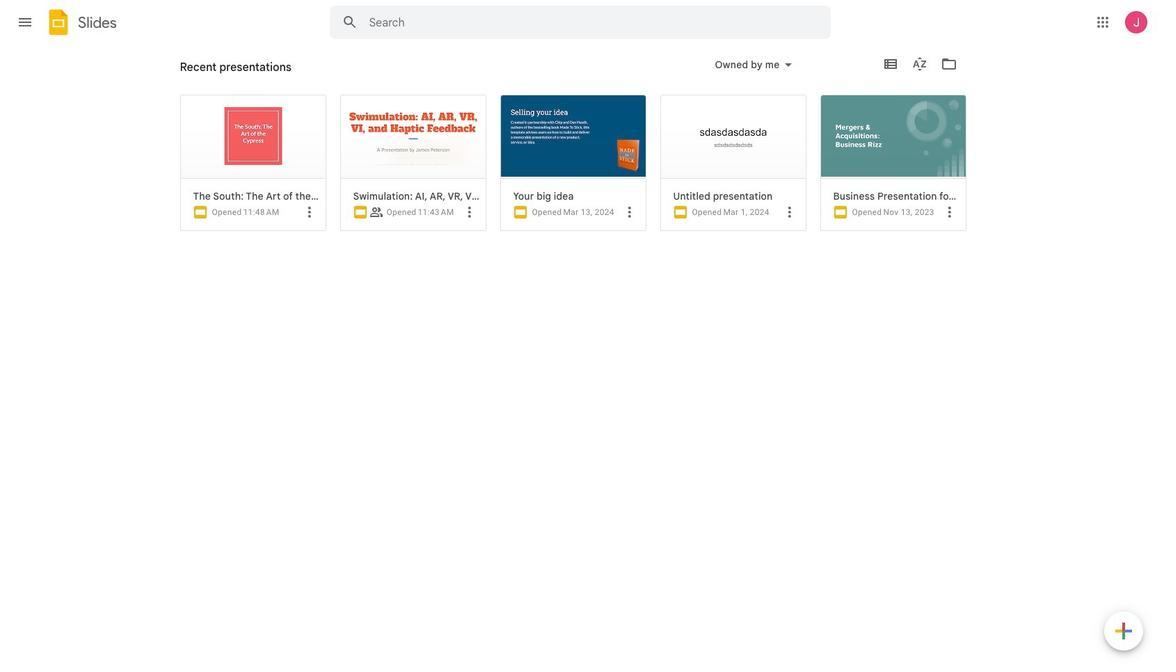 Task type: vqa. For each thing, say whether or not it's contained in the screenshot.
Made to Stick link at the right of the page
no



Task type: locate. For each thing, give the bounding box(es) containing it.
option
[[180, 95, 326, 231], [340, 95, 486, 231], [500, 95, 646, 231], [660, 95, 807, 231], [820, 95, 967, 231]]

heading
[[180, 45, 292, 89]]

more actions. popup button. image right last opened by me nov 13, 2023 element
[[942, 204, 958, 220]]

more actions. popup button. image right last opened by me 11:48 am element
[[301, 204, 318, 220]]

medium image
[[672, 204, 689, 221]]

medium image
[[192, 204, 209, 221], [352, 204, 369, 221], [512, 204, 529, 221], [832, 204, 849, 221]]

medium image for swimulation: ai, ar, vr, vi, and haptic feedback google slides element
[[352, 204, 369, 221]]

more actions. popup button. image for swimulation: ai, ar, vr, vi, and haptic feedback google slides element
[[461, 204, 478, 220]]

more actions. popup button. image right last opened by me mar 1, 2024 "element"
[[781, 204, 798, 220]]

None search field
[[330, 6, 831, 39]]

4 medium image from the left
[[832, 204, 849, 221]]

more actions. popup button. image right the last opened by me 11:43 am element
[[461, 204, 478, 220]]

1 more actions. popup button. image from the left
[[301, 204, 318, 220]]

list view image
[[882, 56, 899, 72]]

more actions. popup button. image
[[301, 204, 318, 220], [461, 204, 478, 220], [781, 204, 798, 220], [942, 204, 958, 220]]

3 medium image from the left
[[512, 204, 529, 221]]

medium image down 'your big idea google slides' element
[[512, 204, 529, 221]]

Search bar text field
[[369, 16, 796, 30]]

business presentation for serious business google slides element
[[834, 190, 960, 203]]

medium image left 20 'image'
[[352, 204, 369, 221]]

last opened by me 11:43 am element
[[418, 207, 454, 217]]

medium image down business presentation for serious business google slides element
[[832, 204, 849, 221]]

1 option from the left
[[180, 95, 326, 231]]

4 option from the left
[[660, 95, 807, 231]]

medium image down the south: the art of the cypress google slides element
[[192, 204, 209, 221]]

2 more actions. popup button. image from the left
[[461, 204, 478, 220]]

your big idea google slides element
[[513, 190, 640, 203]]

2 medium image from the left
[[352, 204, 369, 221]]

last opened by me mar 1, 2024 element
[[724, 207, 770, 217]]

list box
[[180, 95, 981, 245]]

3 more actions. popup button. image from the left
[[781, 204, 798, 220]]

4 more actions. popup button. image from the left
[[942, 204, 958, 220]]

1 medium image from the left
[[192, 204, 209, 221]]

more actions. popup button. image for untitled presentation google slides element
[[781, 204, 798, 220]]

medium image for the south: the art of the cypress google slides element
[[192, 204, 209, 221]]



Task type: describe. For each thing, give the bounding box(es) containing it.
create new presentation image
[[1105, 612, 1144, 654]]

search image
[[336, 8, 364, 36]]

untitled presentation google slides element
[[674, 190, 800, 203]]

last opened by me mar 13, 2024 element
[[563, 207, 615, 217]]

last opened by me 11:48 am element
[[243, 207, 279, 217]]

3 option from the left
[[500, 95, 646, 231]]

20 image
[[369, 205, 383, 219]]

the south: the art of the cypress google slides element
[[193, 190, 320, 203]]

2 option from the left
[[340, 95, 486, 231]]

more actions. popup button. image for business presentation for serious business google slides element
[[942, 204, 958, 220]]

swimulation: ai, ar, vr, vi, and haptic feedback google slides element
[[353, 190, 480, 203]]

more actions. popup button. image
[[621, 204, 638, 220]]

main menu image
[[17, 14, 33, 31]]

medium image for 'your big idea google slides' element
[[512, 204, 529, 221]]

5 option from the left
[[820, 95, 967, 231]]

last opened by me nov 13, 2023 element
[[884, 207, 935, 217]]

medium image for business presentation for serious business google slides element
[[832, 204, 849, 221]]

more actions. popup button. image for the south: the art of the cypress google slides element
[[301, 204, 318, 220]]



